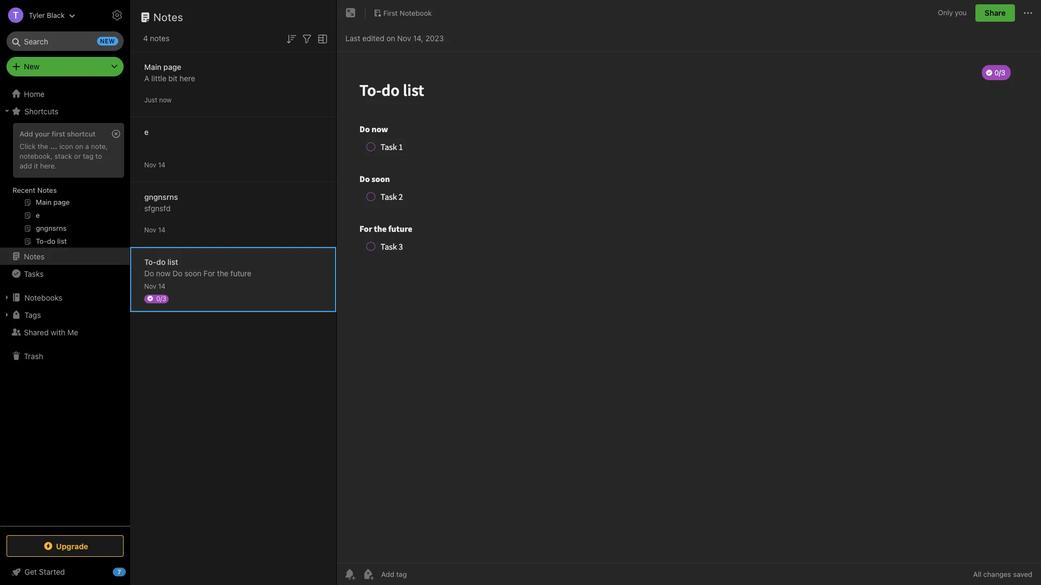 Task type: locate. For each thing, give the bounding box(es) containing it.
get started
[[24, 568, 65, 577]]

3 14 from the top
[[158, 282, 165, 291]]

here.
[[40, 162, 57, 170]]

new button
[[7, 57, 124, 76]]

1 horizontal spatial the
[[217, 269, 229, 278]]

only you
[[938, 8, 967, 17]]

soon
[[185, 269, 202, 278]]

add filters image
[[301, 32, 314, 45]]

started
[[39, 568, 65, 577]]

do now do soon for the future
[[144, 269, 252, 278]]

notebooks
[[24, 293, 62, 302]]

expand note image
[[345, 7, 358, 20]]

notes
[[154, 11, 183, 23], [37, 186, 57, 195], [24, 252, 45, 261]]

notes inside group
[[37, 186, 57, 195]]

0 vertical spatial notes
[[154, 11, 183, 23]]

tree
[[0, 85, 130, 526]]

future
[[231, 269, 252, 278]]

14 down sfgnsfd
[[158, 226, 165, 234]]

trash
[[24, 352, 43, 361]]

1 vertical spatial 14
[[158, 226, 165, 234]]

Sort options field
[[285, 31, 298, 45]]

the
[[38, 142, 48, 151], [217, 269, 229, 278]]

main
[[144, 62, 162, 71]]

last edited on nov 14, 2023
[[346, 33, 444, 43]]

nov 14
[[144, 161, 165, 169], [144, 226, 165, 234], [144, 282, 165, 291]]

notes up "notes"
[[154, 11, 183, 23]]

notes
[[150, 34, 170, 43]]

just now
[[144, 96, 172, 104]]

2 vertical spatial 14
[[158, 282, 165, 291]]

1 vertical spatial notes
[[37, 186, 57, 195]]

notebook
[[400, 8, 432, 17]]

14 up gngnsrns
[[158, 161, 165, 169]]

trash link
[[0, 348, 130, 365]]

1 horizontal spatial on
[[387, 33, 395, 43]]

Note Editor text field
[[337, 52, 1042, 564]]

first notebook button
[[370, 5, 436, 21]]

nov 14 up gngnsrns
[[144, 161, 165, 169]]

add your first shortcut
[[20, 130, 96, 138]]

notes link
[[0, 248, 130, 265]]

upgrade
[[56, 542, 88, 551]]

a
[[85, 142, 89, 151]]

stack
[[55, 152, 72, 161]]

shared with me
[[24, 328, 78, 337]]

upgrade button
[[7, 536, 124, 558]]

click the ...
[[20, 142, 57, 151]]

14
[[158, 161, 165, 169], [158, 226, 165, 234], [158, 282, 165, 291]]

the right for
[[217, 269, 229, 278]]

first notebook
[[384, 8, 432, 17]]

get
[[24, 568, 37, 577]]

do down to-
[[144, 269, 154, 278]]

notebooks link
[[0, 289, 130, 307]]

black
[[47, 11, 65, 19]]

note,
[[91, 142, 108, 151]]

Add filters field
[[301, 31, 314, 45]]

14 up 0/3
[[158, 282, 165, 291]]

nov
[[397, 33, 411, 43], [144, 161, 156, 169], [144, 226, 156, 234], [144, 282, 156, 291]]

group containing add your first shortcut
[[0, 120, 130, 252]]

Help and Learning task checklist field
[[0, 564, 130, 582]]

on
[[387, 33, 395, 43], [75, 142, 83, 151]]

to
[[95, 152, 102, 161]]

0 vertical spatial the
[[38, 142, 48, 151]]

2 vertical spatial nov 14
[[144, 282, 165, 291]]

the left the ...
[[38, 142, 48, 151]]

7
[[118, 569, 121, 576]]

0 vertical spatial on
[[387, 33, 395, 43]]

shortcuts button
[[0, 103, 130, 120]]

2 14 from the top
[[158, 226, 165, 234]]

to-
[[144, 257, 156, 267]]

Account field
[[0, 4, 76, 26]]

0 vertical spatial 14
[[158, 161, 165, 169]]

nov down e
[[144, 161, 156, 169]]

now
[[159, 96, 172, 104], [156, 269, 171, 278]]

Add tag field
[[380, 570, 462, 580]]

now down to-do list
[[156, 269, 171, 278]]

gngnsrns
[[144, 192, 178, 202]]

1 14 from the top
[[158, 161, 165, 169]]

3 nov 14 from the top
[[144, 282, 165, 291]]

1 vertical spatial nov 14
[[144, 226, 165, 234]]

0 vertical spatial now
[[159, 96, 172, 104]]

for
[[204, 269, 215, 278]]

14,
[[413, 33, 424, 43]]

sfgnsfd
[[144, 204, 171, 213]]

on right edited
[[387, 33, 395, 43]]

1 vertical spatial now
[[156, 269, 171, 278]]

now right just
[[159, 96, 172, 104]]

main page
[[144, 62, 181, 71]]

0 horizontal spatial do
[[144, 269, 154, 278]]

nov down sfgnsfd
[[144, 226, 156, 234]]

0 horizontal spatial on
[[75, 142, 83, 151]]

recent notes
[[12, 186, 57, 195]]

nov left 14,
[[397, 33, 411, 43]]

your
[[35, 130, 50, 138]]

on left a
[[75, 142, 83, 151]]

add
[[20, 162, 32, 170]]

a
[[144, 74, 149, 83]]

settings image
[[111, 9, 124, 22]]

0 horizontal spatial the
[[38, 142, 48, 151]]

tag
[[83, 152, 93, 161]]

only
[[938, 8, 954, 17]]

tyler
[[29, 11, 45, 19]]

bit
[[169, 74, 178, 83]]

2 vertical spatial notes
[[24, 252, 45, 261]]

0 vertical spatial nov 14
[[144, 161, 165, 169]]

now for do
[[156, 269, 171, 278]]

edited
[[363, 33, 385, 43]]

notes up 'tasks'
[[24, 252, 45, 261]]

1 horizontal spatial do
[[173, 269, 183, 278]]

do down list
[[173, 269, 183, 278]]

recent
[[12, 186, 35, 195]]

nov 14 up 0/3
[[144, 282, 165, 291]]

all
[[974, 571, 982, 579]]

group
[[0, 120, 130, 252]]

1 vertical spatial on
[[75, 142, 83, 151]]

tasks
[[24, 269, 44, 279]]

do
[[144, 269, 154, 278], [173, 269, 183, 278]]

it
[[34, 162, 38, 170]]

shared
[[24, 328, 49, 337]]

me
[[67, 328, 78, 337]]

click to collapse image
[[126, 566, 134, 579]]

nov 14 down sfgnsfd
[[144, 226, 165, 234]]

notes right the recent in the top of the page
[[37, 186, 57, 195]]



Task type: describe. For each thing, give the bounding box(es) containing it.
0/3
[[156, 295, 166, 303]]

View options field
[[314, 31, 329, 45]]

changes
[[984, 571, 1012, 579]]

on inside note window element
[[387, 33, 395, 43]]

new search field
[[14, 31, 118, 51]]

all changes saved
[[974, 571, 1033, 579]]

1 do from the left
[[144, 269, 154, 278]]

tags
[[24, 311, 41, 320]]

1 vertical spatial the
[[217, 269, 229, 278]]

tree containing home
[[0, 85, 130, 526]]

saved
[[1014, 571, 1033, 579]]

home
[[24, 89, 45, 98]]

tasks button
[[0, 265, 130, 283]]

little
[[151, 74, 167, 83]]

2 nov 14 from the top
[[144, 226, 165, 234]]

page
[[164, 62, 181, 71]]

you
[[955, 8, 967, 17]]

or
[[74, 152, 81, 161]]

tags button
[[0, 307, 130, 324]]

1 nov 14 from the top
[[144, 161, 165, 169]]

first
[[52, 130, 65, 138]]

group inside tree
[[0, 120, 130, 252]]

on inside icon on a note, notebook, stack or tag to add it here.
[[75, 142, 83, 151]]

new
[[100, 37, 115, 44]]

nov inside note window element
[[397, 33, 411, 43]]

More actions field
[[1022, 4, 1035, 22]]

icon on a note, notebook, stack or tag to add it here.
[[20, 142, 108, 170]]

just
[[144, 96, 157, 104]]

first
[[384, 8, 398, 17]]

add a reminder image
[[343, 569, 356, 582]]

2 do from the left
[[173, 269, 183, 278]]

note window element
[[337, 0, 1042, 586]]

expand notebooks image
[[3, 294, 11, 302]]

icon
[[59, 142, 73, 151]]

shared with me link
[[0, 324, 130, 341]]

shortcut
[[67, 130, 96, 138]]

to-do list
[[144, 257, 178, 267]]

4 notes
[[143, 34, 170, 43]]

do
[[156, 257, 166, 267]]

Search text field
[[14, 31, 116, 51]]

last
[[346, 33, 360, 43]]

now for just
[[159, 96, 172, 104]]

...
[[50, 142, 57, 151]]

expand tags image
[[3, 311, 11, 320]]

nov up 0/3
[[144, 282, 156, 291]]

notebook,
[[20, 152, 53, 161]]

notes inside notes link
[[24, 252, 45, 261]]

add
[[20, 130, 33, 138]]

new
[[24, 62, 39, 71]]

share
[[985, 8, 1006, 17]]

add tag image
[[362, 569, 375, 582]]

4
[[143, 34, 148, 43]]

home link
[[0, 85, 130, 103]]

list
[[168, 257, 178, 267]]

a little bit here
[[144, 74, 195, 83]]

shortcuts
[[24, 107, 58, 116]]

click
[[20, 142, 36, 151]]

share button
[[976, 4, 1016, 22]]

2023
[[426, 33, 444, 43]]

with
[[51, 328, 65, 337]]

e
[[144, 127, 149, 136]]

more actions image
[[1022, 7, 1035, 20]]

tyler black
[[29, 11, 65, 19]]

here
[[180, 74, 195, 83]]



Task type: vqa. For each thing, say whether or not it's contained in the screenshot.
2nd Untitled from the bottom
no



